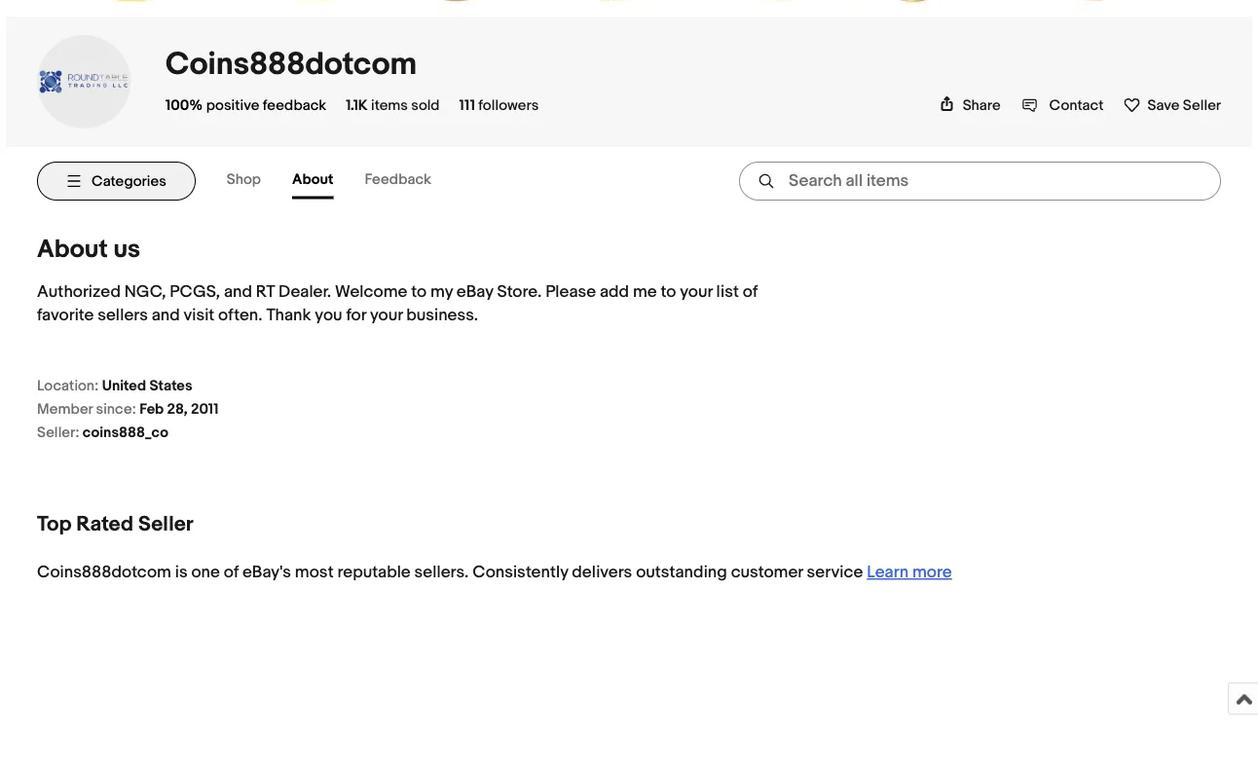 Task type: vqa. For each thing, say whether or not it's contained in the screenshot.
"Ipads" link
no



Task type: locate. For each thing, give the bounding box(es) containing it.
0 horizontal spatial about
[[37, 235, 108, 265]]

store.
[[497, 282, 542, 303]]

to right me at the right of page
[[661, 282, 676, 303]]

2 to from the left
[[661, 282, 676, 303]]

about up authorized
[[37, 235, 108, 265]]

seller:
[[37, 424, 79, 442]]

1 vertical spatial about
[[37, 235, 108, 265]]

favorite
[[37, 306, 94, 326]]

1 horizontal spatial seller
[[1183, 97, 1221, 114]]

save
[[1148, 97, 1180, 114]]

coins888dotcom for coins888dotcom
[[166, 46, 417, 84]]

and down the ngc,
[[152, 306, 180, 326]]

feedback
[[365, 171, 431, 189]]

0 horizontal spatial and
[[152, 306, 180, 326]]

business.
[[406, 306, 478, 326]]

1 horizontal spatial your
[[680, 282, 713, 303]]

0 vertical spatial seller
[[1183, 97, 1221, 114]]

0 vertical spatial about
[[292, 171, 334, 189]]

0 horizontal spatial your
[[370, 306, 403, 326]]

customer
[[731, 563, 803, 583]]

0 horizontal spatial of
[[224, 563, 239, 583]]

0 vertical spatial coins888dotcom
[[166, 46, 417, 84]]

followers
[[478, 97, 539, 114]]

sold
[[411, 97, 440, 114]]

ngc,
[[124, 282, 166, 303]]

to left my
[[411, 282, 427, 303]]

coins888dotcom up "feedback" on the left top of page
[[166, 46, 417, 84]]

about for about
[[292, 171, 334, 189]]

learn more link
[[867, 563, 952, 583]]

about
[[292, 171, 334, 189], [37, 235, 108, 265]]

your
[[680, 282, 713, 303], [370, 306, 403, 326]]

me
[[633, 282, 657, 303]]

about us
[[37, 235, 140, 265]]

tab list
[[227, 164, 463, 200]]

location: united states member since: feb 28, 2011 seller: coins888_co
[[37, 377, 219, 442]]

of right list
[[743, 282, 758, 303]]

seller up is
[[138, 512, 193, 537]]

authorized
[[37, 282, 121, 303]]

about for about us
[[37, 235, 108, 265]]

1 horizontal spatial to
[[661, 282, 676, 303]]

share button
[[940, 97, 1001, 114]]

list
[[716, 282, 739, 303]]

0 vertical spatial your
[[680, 282, 713, 303]]

feb
[[139, 401, 164, 418]]

seller
[[1183, 97, 1221, 114], [138, 512, 193, 537]]

share
[[963, 97, 1001, 114]]

1 vertical spatial seller
[[138, 512, 193, 537]]

1 vertical spatial coins888dotcom
[[37, 563, 171, 583]]

reputable
[[337, 563, 411, 583]]

states
[[149, 377, 192, 395]]

of inside authorized ngc, pcgs, and rt dealer.  welcome to my ebay store. please add me to your list of favorite sellers and visit often. thank you for your business.
[[743, 282, 758, 303]]

contact
[[1049, 97, 1104, 114]]

and up the often.
[[224, 282, 252, 303]]

my
[[430, 282, 453, 303]]

save seller button
[[1123, 93, 1221, 114]]

1 vertical spatial your
[[370, 306, 403, 326]]

rt
[[256, 282, 275, 303]]

about right shop
[[292, 171, 334, 189]]

coins888dotcom down rated
[[37, 563, 171, 583]]

to
[[411, 282, 427, 303], [661, 282, 676, 303]]

of
[[743, 282, 758, 303], [224, 563, 239, 583]]

learn
[[867, 563, 909, 583]]

seller right save
[[1183, 97, 1221, 114]]

sellers
[[98, 306, 148, 326]]

save seller
[[1148, 97, 1221, 114]]

pcgs,
[[170, 282, 220, 303]]

111 followers
[[459, 97, 539, 114]]

coins888dotcom
[[166, 46, 417, 84], [37, 563, 171, 583]]

dealer.
[[279, 282, 331, 303]]

one
[[191, 563, 220, 583]]

location:
[[37, 377, 99, 395]]

your down "welcome"
[[370, 306, 403, 326]]

1 horizontal spatial of
[[743, 282, 758, 303]]

positive
[[206, 97, 259, 114]]

and
[[224, 282, 252, 303], [152, 306, 180, 326]]

0 vertical spatial of
[[743, 282, 758, 303]]

of right the one
[[224, 563, 239, 583]]

member
[[37, 401, 93, 418]]

1 horizontal spatial about
[[292, 171, 334, 189]]

0 vertical spatial and
[[224, 282, 252, 303]]

outstanding
[[636, 563, 727, 583]]

111
[[459, 97, 475, 114]]

28,
[[167, 401, 188, 418]]

0 horizontal spatial to
[[411, 282, 427, 303]]

your left list
[[680, 282, 713, 303]]

1 vertical spatial of
[[224, 563, 239, 583]]

1 horizontal spatial and
[[224, 282, 252, 303]]



Task type: describe. For each thing, give the bounding box(es) containing it.
seller inside save seller button
[[1183, 97, 1221, 114]]

0 horizontal spatial seller
[[138, 512, 193, 537]]

contact link
[[1022, 97, 1104, 114]]

coins888dotcom for coins888dotcom is one of ebay's most reputable sellers. consistently delivers outstanding customer service learn more
[[37, 563, 171, 583]]

delivers
[[572, 563, 632, 583]]

more
[[912, 563, 952, 583]]

shop
[[227, 171, 261, 189]]

authorized ngc, pcgs, and rt dealer.  welcome to my ebay store. please add me to your list of favorite sellers and visit often. thank you for your business.
[[37, 282, 758, 326]]

coins888dotcom is one of ebay's most reputable sellers. consistently delivers outstanding customer service learn more
[[37, 563, 952, 583]]

sellers.
[[414, 563, 469, 583]]

since:
[[96, 401, 136, 418]]

ebay
[[457, 282, 493, 303]]

100%
[[166, 97, 203, 114]]

2011
[[191, 401, 219, 418]]

coins888dotcom image
[[37, 69, 131, 96]]

consistently
[[473, 563, 568, 583]]

1.1k
[[346, 97, 368, 114]]

united
[[102, 377, 146, 395]]

coins888dotcom link
[[166, 46, 417, 84]]

welcome
[[335, 282, 408, 303]]

add
[[600, 282, 629, 303]]

1 to from the left
[[411, 282, 427, 303]]

for
[[346, 306, 366, 326]]

please
[[546, 282, 596, 303]]

most
[[295, 563, 334, 583]]

1.1k items sold
[[346, 97, 440, 114]]

you
[[315, 306, 342, 326]]

thank
[[266, 306, 311, 326]]

categories
[[92, 173, 166, 190]]

often.
[[218, 306, 263, 326]]

categories button
[[37, 162, 196, 201]]

1 vertical spatial and
[[152, 306, 180, 326]]

top
[[37, 512, 72, 537]]

rated
[[76, 512, 134, 537]]

tab list containing shop
[[227, 164, 463, 200]]

Search all items field
[[739, 162, 1221, 201]]

feedback
[[263, 97, 326, 114]]

is
[[175, 563, 188, 583]]

top rated seller
[[37, 512, 193, 537]]

visit
[[184, 306, 214, 326]]

coins888_co
[[83, 424, 169, 442]]

us
[[113, 235, 140, 265]]

100% positive feedback
[[166, 97, 326, 114]]

service
[[807, 563, 863, 583]]

ebay's
[[242, 563, 291, 583]]

items
[[371, 97, 408, 114]]



